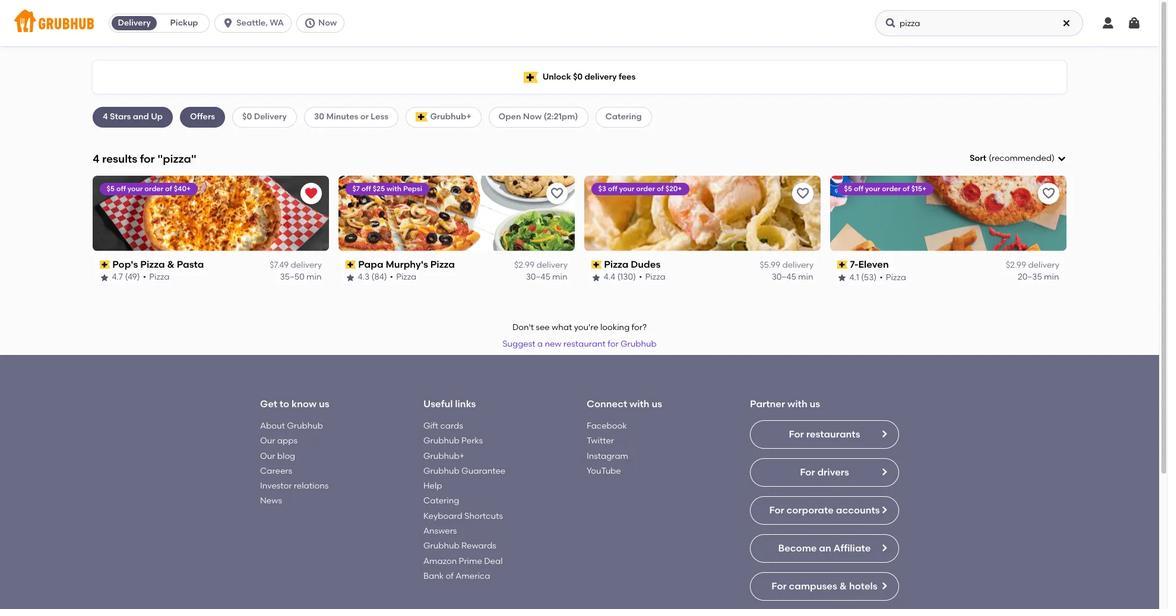 Task type: vqa. For each thing, say whether or not it's contained in the screenshot.
3822
no



Task type: describe. For each thing, give the bounding box(es) containing it.
$5.99 delivery
[[760, 260, 814, 270]]

useful
[[424, 399, 453, 410]]

for inside button
[[608, 339, 619, 350]]

grubhub down the answers link
[[424, 542, 460, 552]]

$2.99 for papa murphy's pizza
[[515, 260, 535, 270]]

4 for 4 results for "pizza"
[[93, 152, 100, 166]]

pizza down dudes
[[646, 272, 666, 283]]

1 horizontal spatial svg image
[[1063, 18, 1072, 28]]

now inside now button
[[319, 18, 337, 28]]

for for for campuses & hotels
[[772, 581, 787, 592]]

grubhub inside about grubhub our apps our blog careers investor relations news
[[287, 421, 323, 431]]

pepsi
[[404, 185, 423, 193]]

grubhub inside suggest a new restaurant for grubhub button
[[621, 339, 657, 350]]

youtube link
[[587, 466, 621, 476]]

4.3
[[358, 272, 370, 283]]

get
[[260, 399, 278, 410]]

become an affiliate
[[779, 543, 872, 554]]

an
[[820, 543, 832, 554]]

1 horizontal spatial catering
[[606, 112, 642, 122]]

delivery for pop's pizza & pasta
[[291, 260, 322, 270]]

min for pizza dudes
[[799, 272, 814, 283]]

4.7 (49)
[[112, 272, 140, 283]]

subscription pass image for papa murphy's pizza
[[346, 261, 356, 269]]

know
[[292, 399, 317, 410]]

links
[[455, 399, 476, 410]]

about
[[260, 421, 285, 431]]

7-
[[851, 259, 859, 270]]

1 our from the top
[[260, 436, 275, 446]]

less
[[371, 112, 389, 122]]

looking
[[601, 323, 630, 333]]

with for partner
[[788, 399, 808, 410]]

grubhub+ inside 'gift cards grubhub perks grubhub+ grubhub guarantee help catering keyboard shortcuts answers grubhub rewards amazon prime deal bank of america'
[[424, 451, 465, 461]]

order for dudes
[[637, 185, 656, 193]]

up
[[151, 112, 163, 122]]

careers link
[[260, 466, 292, 476]]

save this restaurant image for pizza dudes
[[796, 186, 811, 201]]

right image for for corporate accounts
[[880, 506, 890, 515]]

help link
[[424, 481, 442, 492]]

pickup button
[[159, 14, 209, 33]]

news link
[[260, 496, 282, 507]]

star icon image for pop's pizza & pasta
[[100, 273, 109, 283]]

order for pizza
[[145, 185, 164, 193]]

• pizza for murphy's
[[390, 272, 417, 283]]

a
[[538, 339, 543, 350]]

grubhub plus flag logo image for unlock $0 delivery fees
[[524, 72, 538, 83]]

restaurant
[[564, 339, 606, 350]]

grubhub plus flag logo image for grubhub+
[[416, 113, 428, 122]]

• pizza for pizza
[[143, 272, 170, 283]]

save this restaurant button for 7-eleven
[[1039, 183, 1060, 204]]

min for pop's pizza & pasta
[[307, 272, 322, 283]]

investor relations link
[[260, 481, 329, 492]]

1 us from the left
[[319, 399, 330, 410]]

4.1
[[850, 272, 860, 283]]

our blog link
[[260, 451, 295, 461]]

see
[[536, 323, 550, 333]]

affiliate
[[834, 543, 872, 554]]

(130)
[[618, 272, 637, 283]]

your for pizza
[[620, 185, 635, 193]]

drivers
[[818, 467, 850, 478]]

with for connect
[[630, 399, 650, 410]]

right image for become an affiliate
[[880, 544, 890, 553]]

$7
[[353, 185, 360, 193]]

2 our from the top
[[260, 451, 275, 461]]

open
[[499, 112, 521, 122]]

get to know us
[[260, 399, 330, 410]]

30–45 for pizza dudes
[[773, 272, 797, 283]]

$5 for 7-
[[845, 185, 853, 193]]

4 results for "pizza"
[[93, 152, 197, 166]]

pizza down papa murphy's pizza
[[397, 272, 417, 283]]

$2.99 for 7-eleven
[[1007, 260, 1027, 270]]

$20+
[[666, 185, 683, 193]]

save this restaurant button for papa murphy's pizza
[[547, 183, 568, 204]]

help
[[424, 481, 442, 492]]

grubhub perks link
[[424, 436, 483, 446]]

of inside 'gift cards grubhub perks grubhub+ grubhub guarantee help catering keyboard shortcuts answers grubhub rewards amazon prime deal bank of america'
[[446, 572, 454, 582]]

your for 7-
[[866, 185, 881, 193]]

sort ( recommended )
[[970, 153, 1055, 163]]

$15+
[[912, 185, 927, 193]]

accounts
[[837, 505, 880, 516]]

don't
[[513, 323, 534, 333]]

murphy's
[[386, 259, 429, 270]]

min for papa murphy's pizza
[[553, 272, 568, 283]]

• pizza for dudes
[[640, 272, 666, 283]]

investor
[[260, 481, 292, 492]]

off for pizza
[[609, 185, 618, 193]]

0 horizontal spatial with
[[387, 185, 402, 193]]

$0 delivery
[[243, 112, 287, 122]]

to
[[280, 399, 290, 410]]

pizza down pop's pizza & pasta
[[150, 272, 170, 283]]

4 results for "pizza" main content
[[0, 46, 1160, 610]]

bank
[[424, 572, 444, 582]]

wa
[[270, 18, 284, 28]]

new
[[545, 339, 562, 350]]

$3 off your order of $20+
[[599, 185, 683, 193]]

pasta
[[177, 259, 204, 270]]

$5.99
[[760, 260, 781, 270]]

facebook link
[[587, 421, 627, 431]]

for corporate accounts link
[[751, 497, 900, 525]]

$2.99 delivery for papa murphy's pizza
[[515, 260, 568, 270]]

us for partner with us
[[810, 399, 821, 410]]

minutes
[[327, 112, 359, 122]]

4 stars and up
[[103, 112, 163, 122]]

deal
[[484, 557, 503, 567]]

save this restaurant button for pizza dudes
[[793, 183, 814, 204]]

useful links
[[424, 399, 476, 410]]

guarantee
[[462, 466, 506, 476]]

news
[[260, 496, 282, 507]]

gift cards grubhub perks grubhub+ grubhub guarantee help catering keyboard shortcuts answers grubhub rewards amazon prime deal bank of america
[[424, 421, 506, 582]]

pizza dudes
[[605, 259, 661, 270]]

pizza up 4.4 (130)
[[605, 259, 629, 270]]

0 horizontal spatial $0
[[243, 112, 252, 122]]

for restaurants
[[789, 429, 861, 440]]

facebook twitter instagram youtube
[[587, 421, 629, 476]]

pizza dudes logo image
[[585, 176, 821, 251]]

stars
[[110, 112, 131, 122]]

delivery inside 4 results for "pizza" main content
[[254, 112, 287, 122]]

0 vertical spatial $0
[[573, 72, 583, 82]]

restaurants
[[807, 429, 861, 440]]

30
[[314, 112, 325, 122]]

of for dudes
[[658, 185, 665, 193]]

• for murphy's
[[390, 272, 394, 283]]

• for eleven
[[881, 272, 884, 283]]

30–45 min for papa murphy's pizza
[[527, 272, 568, 283]]

perks
[[462, 436, 483, 446]]

unlock
[[543, 72, 571, 82]]

instagram link
[[587, 451, 629, 461]]

(84)
[[372, 272, 388, 283]]

$7.49
[[270, 260, 289, 270]]

for restaurants link
[[751, 421, 900, 449]]

$2.99 delivery for 7-eleven
[[1007, 260, 1060, 270]]



Task type: locate. For each thing, give the bounding box(es) containing it.
2 • from the left
[[390, 272, 394, 283]]

30–45 min down $5.99 delivery
[[773, 272, 814, 283]]

order left $15+
[[883, 185, 902, 193]]

$25
[[373, 185, 385, 193]]

instagram
[[587, 451, 629, 461]]

for for for drivers
[[801, 467, 816, 478]]

svg image
[[304, 17, 316, 29], [1063, 18, 1072, 28]]

3 off from the left
[[609, 185, 618, 193]]

0 vertical spatial for
[[140, 152, 155, 166]]

delivery for 7-eleven
[[1029, 260, 1060, 270]]

3 right image from the top
[[880, 582, 890, 591]]

2 • pizza from the left
[[390, 272, 417, 283]]

now inside 4 results for "pizza" main content
[[523, 112, 542, 122]]

delivery left 30
[[254, 112, 287, 122]]

(2:21pm)
[[544, 112, 579, 122]]

saved restaurant image
[[304, 186, 319, 201]]

1 subscription pass image from the left
[[100, 261, 110, 269]]

for for for corporate accounts
[[770, 505, 785, 516]]

min left 4.4
[[553, 272, 568, 283]]

save this restaurant image for papa murphy's pizza
[[550, 186, 565, 201]]

0 vertical spatial our
[[260, 436, 275, 446]]

none field inside 4 results for "pizza" main content
[[970, 153, 1067, 165]]

open now (2:21pm)
[[499, 112, 579, 122]]

delivery for papa murphy's pizza
[[537, 260, 568, 270]]

of left $15+
[[904, 185, 911, 193]]

& for hotels
[[840, 581, 847, 592]]

for right results
[[140, 152, 155, 166]]

delivery button
[[109, 14, 159, 33]]

eleven
[[859, 259, 890, 270]]

off for pop's
[[117, 185, 126, 193]]

pop's pizza & pasta logo image
[[93, 176, 329, 251]]

3 star icon image from the left
[[592, 273, 601, 283]]

seattle, wa
[[237, 18, 284, 28]]

$5 for pop's
[[107, 185, 115, 193]]

1 off from the left
[[117, 185, 126, 193]]

2 right image from the top
[[880, 468, 890, 477]]

right image inside become an affiliate link
[[880, 544, 890, 553]]

order left $20+
[[637, 185, 656, 193]]

1 vertical spatial right image
[[880, 468, 890, 477]]

20–35 min
[[1019, 272, 1060, 283]]

star icon image left '4.7' on the top of page
[[100, 273, 109, 283]]

1 vertical spatial catering
[[424, 496, 460, 507]]

1 $2.99 from the left
[[515, 260, 535, 270]]

1 horizontal spatial now
[[523, 112, 542, 122]]

• pizza down pop's pizza & pasta
[[143, 272, 170, 283]]

0 horizontal spatial order
[[145, 185, 164, 193]]

grubhub guarantee link
[[424, 466, 506, 476]]

min right 35–50
[[307, 272, 322, 283]]

0 horizontal spatial your
[[128, 185, 143, 193]]

4 left stars
[[103, 112, 108, 122]]

connect with us
[[587, 399, 663, 410]]

3 • pizza from the left
[[640, 272, 666, 283]]

off for 7-
[[855, 185, 864, 193]]

become an affiliate link
[[751, 535, 900, 563]]

$5 off your order of $40+
[[107, 185, 191, 193]]

4 off from the left
[[855, 185, 864, 193]]

4.1 (53)
[[850, 272, 878, 283]]

grubhub+ down grubhub perks link
[[424, 451, 465, 461]]

2 horizontal spatial order
[[883, 185, 902, 193]]

1 vertical spatial delivery
[[254, 112, 287, 122]]

results
[[102, 152, 137, 166]]

0 horizontal spatial svg image
[[304, 17, 316, 29]]

30–45 min up see
[[527, 272, 568, 283]]

3 subscription pass image from the left
[[592, 261, 602, 269]]

1 vertical spatial grubhub plus flag logo image
[[416, 113, 428, 122]]

star icon image left '4.3'
[[346, 273, 355, 283]]

• right (49)
[[143, 272, 147, 283]]

fees
[[619, 72, 636, 82]]

catering
[[606, 112, 642, 122], [424, 496, 460, 507]]

1 horizontal spatial us
[[652, 399, 663, 410]]

2 us from the left
[[652, 399, 663, 410]]

your down 4 results for "pizza"
[[128, 185, 143, 193]]

our
[[260, 436, 275, 446], [260, 451, 275, 461]]

star icon image left '4.1'
[[838, 273, 847, 283]]

2 30–45 min from the left
[[773, 272, 814, 283]]

order for eleven
[[883, 185, 902, 193]]

with right partner
[[788, 399, 808, 410]]

right image inside for drivers link
[[880, 468, 890, 477]]

campuses
[[790, 581, 838, 592]]

catering inside 'gift cards grubhub perks grubhub+ grubhub guarantee help catering keyboard shortcuts answers grubhub rewards amazon prime deal bank of america'
[[424, 496, 460, 507]]

main navigation navigation
[[0, 0, 1160, 46]]

2 horizontal spatial with
[[788, 399, 808, 410]]

twitter link
[[587, 436, 614, 446]]

papa murphy's pizza
[[359, 259, 456, 270]]

1 right image from the top
[[880, 506, 890, 515]]

0 horizontal spatial delivery
[[118, 18, 151, 28]]

3 min from the left
[[799, 272, 814, 283]]

3 us from the left
[[810, 399, 821, 410]]

pizza down 'eleven'
[[887, 272, 907, 283]]

1 horizontal spatial 4
[[103, 112, 108, 122]]

gift cards link
[[424, 421, 463, 431]]

your right $3
[[620, 185, 635, 193]]

30 minutes or less
[[314, 112, 389, 122]]

0 horizontal spatial $5
[[107, 185, 115, 193]]

0 horizontal spatial $2.99 delivery
[[515, 260, 568, 270]]

delivery for pizza dudes
[[783, 260, 814, 270]]

grubhub down grubhub+ link
[[424, 466, 460, 476]]

with right $25
[[387, 185, 402, 193]]

what
[[552, 323, 572, 333]]

1 • from the left
[[143, 272, 147, 283]]

2 your from the left
[[620, 185, 635, 193]]

4 • from the left
[[881, 272, 884, 283]]

• down dudes
[[640, 272, 643, 283]]

2 right image from the top
[[880, 544, 890, 553]]

for left "corporate"
[[770, 505, 785, 516]]

delivery
[[585, 72, 617, 82], [291, 260, 322, 270], [537, 260, 568, 270], [783, 260, 814, 270], [1029, 260, 1060, 270]]

& for pasta
[[168, 259, 175, 270]]

2 min from the left
[[553, 272, 568, 283]]

us right the know
[[319, 399, 330, 410]]

seattle,
[[237, 18, 268, 28]]

1 vertical spatial $0
[[243, 112, 252, 122]]

gift
[[424, 421, 439, 431]]

svg image inside seattle, wa button
[[222, 17, 234, 29]]

pizza right pop's at the top of page
[[141, 259, 165, 270]]

right image
[[880, 506, 890, 515], [880, 544, 890, 553], [880, 582, 890, 591]]

1 vertical spatial for
[[608, 339, 619, 350]]

• pizza down papa murphy's pizza
[[390, 272, 417, 283]]

0 vertical spatial catering
[[606, 112, 642, 122]]

us right connect
[[652, 399, 663, 410]]

star icon image left 4.4
[[592, 273, 601, 283]]

4 left results
[[93, 152, 100, 166]]

recommended
[[992, 153, 1052, 163]]

for drivers link
[[751, 459, 900, 487]]

0 horizontal spatial 4
[[93, 152, 100, 166]]

0 vertical spatial delivery
[[118, 18, 151, 28]]

of left $40+
[[166, 185, 173, 193]]

2 $2.99 delivery from the left
[[1007, 260, 1060, 270]]

3 order from the left
[[883, 185, 902, 193]]

2 vertical spatial right image
[[880, 582, 890, 591]]

pop's pizza & pasta
[[113, 259, 204, 270]]

save this restaurant button
[[547, 183, 568, 204], [793, 183, 814, 204], [1039, 183, 1060, 204]]

1 save this restaurant image from the left
[[550, 186, 565, 201]]

order
[[145, 185, 164, 193], [637, 185, 656, 193], [883, 185, 902, 193]]

7-eleven
[[851, 259, 890, 270]]

2 star icon image from the left
[[346, 273, 355, 283]]

with right connect
[[630, 399, 650, 410]]

delivery left pickup
[[118, 18, 151, 28]]

sort
[[970, 153, 987, 163]]

subscription pass image left 7-
[[838, 261, 848, 269]]

subscription pass image left "papa"
[[346, 261, 356, 269]]

1 horizontal spatial save this restaurant button
[[793, 183, 814, 204]]

grubhub plus flag logo image left unlock at the left top of the page
[[524, 72, 538, 83]]

delivery inside button
[[118, 18, 151, 28]]

• pizza down dudes
[[640, 272, 666, 283]]

subscription pass image left pizza dudes
[[592, 261, 602, 269]]

1 right image from the top
[[880, 430, 890, 439]]

for down looking
[[608, 339, 619, 350]]

30–45 down $5.99 delivery
[[773, 272, 797, 283]]

1 min from the left
[[307, 272, 322, 283]]

$40+
[[174, 185, 191, 193]]

america
[[456, 572, 491, 582]]

right image up accounts
[[880, 468, 890, 477]]

• for pizza
[[143, 272, 147, 283]]

of right bank
[[446, 572, 454, 582]]

1 • pizza from the left
[[143, 272, 170, 283]]

0 horizontal spatial us
[[319, 399, 330, 410]]

1 horizontal spatial grubhub plus flag logo image
[[524, 72, 538, 83]]

• right (84)
[[390, 272, 394, 283]]

0 horizontal spatial grubhub plus flag logo image
[[416, 113, 428, 122]]

2 subscription pass image from the left
[[346, 261, 356, 269]]

0 horizontal spatial 30–45 min
[[527, 272, 568, 283]]

4 min from the left
[[1045, 272, 1060, 283]]

2 30–45 from the left
[[773, 272, 797, 283]]

0 vertical spatial &
[[168, 259, 175, 270]]

30–45 for papa murphy's pizza
[[527, 272, 551, 283]]

for
[[140, 152, 155, 166], [608, 339, 619, 350]]

corporate
[[787, 505, 834, 516]]

0 horizontal spatial 30–45
[[527, 272, 551, 283]]

1 30–45 from the left
[[527, 272, 551, 283]]

off for papa
[[362, 185, 372, 193]]

svg image
[[1102, 16, 1116, 30], [1128, 16, 1142, 30], [222, 17, 234, 29], [885, 17, 897, 29], [1058, 154, 1067, 164]]

1 horizontal spatial your
[[620, 185, 635, 193]]

star icon image for papa murphy's pizza
[[346, 273, 355, 283]]

star icon image for pizza dudes
[[592, 273, 601, 283]]

twitter
[[587, 436, 614, 446]]

1 horizontal spatial $0
[[573, 72, 583, 82]]

delivery
[[118, 18, 151, 28], [254, 112, 287, 122]]

1 order from the left
[[145, 185, 164, 193]]

you're
[[574, 323, 599, 333]]

"pizza"
[[158, 152, 197, 166]]

0 horizontal spatial $2.99
[[515, 260, 535, 270]]

1 save this restaurant button from the left
[[547, 183, 568, 204]]

1 vertical spatial 4
[[93, 152, 100, 166]]

partner
[[751, 399, 786, 410]]

for for for restaurants
[[789, 429, 805, 440]]

subscription pass image
[[100, 261, 110, 269], [346, 261, 356, 269], [592, 261, 602, 269], [838, 261, 848, 269]]

right image for for restaurants
[[880, 430, 890, 439]]

right image
[[880, 430, 890, 439], [880, 468, 890, 477]]

1 horizontal spatial 30–45 min
[[773, 272, 814, 283]]

1 vertical spatial right image
[[880, 544, 890, 553]]

suggest
[[503, 339, 536, 350]]

0 horizontal spatial now
[[319, 18, 337, 28]]

blog
[[277, 451, 295, 461]]

right image for for drivers
[[880, 468, 890, 477]]

0 horizontal spatial catering
[[424, 496, 460, 507]]

1 30–45 min from the left
[[527, 272, 568, 283]]

saved restaurant button
[[301, 183, 322, 204]]

1 $2.99 delivery from the left
[[515, 260, 568, 270]]

0 horizontal spatial &
[[168, 259, 175, 270]]

2 save this restaurant image from the left
[[796, 186, 811, 201]]

35–50
[[281, 272, 305, 283]]

right image inside for corporate accounts link
[[880, 506, 890, 515]]

for?
[[632, 323, 647, 333]]

1 horizontal spatial for
[[608, 339, 619, 350]]

1 horizontal spatial order
[[637, 185, 656, 193]]

4 for 4 stars and up
[[103, 112, 108, 122]]

or
[[361, 112, 369, 122]]

• right the (53)
[[881, 272, 884, 283]]

grubhub rewards link
[[424, 542, 497, 552]]

& left pasta
[[168, 259, 175, 270]]

offers
[[190, 112, 215, 122]]

20–35
[[1019, 272, 1043, 283]]

0 horizontal spatial for
[[140, 152, 155, 166]]

0 horizontal spatial save this restaurant image
[[550, 186, 565, 201]]

for down the partner with us
[[789, 429, 805, 440]]

none field containing sort
[[970, 153, 1067, 165]]

4.4 (130)
[[604, 272, 637, 283]]

of for pizza
[[166, 185, 173, 193]]

hotels
[[850, 581, 878, 592]]

0 vertical spatial right image
[[880, 430, 890, 439]]

2 order from the left
[[637, 185, 656, 193]]

4 star icon image from the left
[[838, 273, 847, 283]]

off
[[117, 185, 126, 193], [362, 185, 372, 193], [609, 185, 618, 193], [855, 185, 864, 193]]

min right 20–35
[[1045, 272, 1060, 283]]

Search for food, convenience, alcohol... search field
[[876, 10, 1084, 36]]

us up for restaurants
[[810, 399, 821, 410]]

subscription pass image left pop's at the top of page
[[100, 261, 110, 269]]

None field
[[970, 153, 1067, 165]]

2 $5 from the left
[[845, 185, 853, 193]]

4 • pizza from the left
[[881, 272, 907, 283]]

now right the open
[[523, 112, 542, 122]]

0 vertical spatial grubhub plus flag logo image
[[524, 72, 538, 83]]

star icon image for 7-eleven
[[838, 273, 847, 283]]

$3
[[599, 185, 607, 193]]

$2.99
[[515, 260, 535, 270], [1007, 260, 1027, 270]]

subscription pass image for pop's pizza & pasta
[[100, 261, 110, 269]]

catering link
[[424, 496, 460, 507]]

1 vertical spatial &
[[840, 581, 847, 592]]

3 save this restaurant button from the left
[[1039, 183, 1060, 204]]

1 horizontal spatial 30–45
[[773, 272, 797, 283]]

• pizza for eleven
[[881, 272, 907, 283]]

2 $2.99 from the left
[[1007, 260, 1027, 270]]

0 horizontal spatial save this restaurant button
[[547, 183, 568, 204]]

apps
[[277, 436, 298, 446]]

keyboard
[[424, 511, 463, 522]]

1 horizontal spatial save this restaurant image
[[796, 186, 811, 201]]

1 star icon image from the left
[[100, 273, 109, 283]]

grubhub down the know
[[287, 421, 323, 431]]

star icon image
[[100, 273, 109, 283], [346, 273, 355, 283], [592, 273, 601, 283], [838, 273, 847, 283]]

min for 7-eleven
[[1045, 272, 1060, 283]]

1 vertical spatial now
[[523, 112, 542, 122]]

•
[[143, 272, 147, 283], [390, 272, 394, 283], [640, 272, 643, 283], [881, 272, 884, 283]]

grubhub down the gift cards link
[[424, 436, 460, 446]]

of left $20+
[[658, 185, 665, 193]]

papa murphy's pizza logo image
[[339, 176, 575, 251]]

2 horizontal spatial your
[[866, 185, 881, 193]]

1 horizontal spatial $2.99 delivery
[[1007, 260, 1060, 270]]

• pizza down 'eleven'
[[881, 272, 907, 283]]

1 vertical spatial our
[[260, 451, 275, 461]]

0 vertical spatial grubhub+
[[430, 112, 472, 122]]

& left hotels
[[840, 581, 847, 592]]

$0 right 'offers'
[[243, 112, 252, 122]]

2 off from the left
[[362, 185, 372, 193]]

your left $15+
[[866, 185, 881, 193]]

(49)
[[125, 272, 140, 283]]

grubhub+ left the open
[[430, 112, 472, 122]]

3 your from the left
[[866, 185, 881, 193]]

your for pop's
[[128, 185, 143, 193]]

30–45 min for pizza dudes
[[773, 272, 814, 283]]

grubhub plus flag logo image
[[524, 72, 538, 83], [416, 113, 428, 122]]

of for eleven
[[904, 185, 911, 193]]

of
[[166, 185, 173, 193], [658, 185, 665, 193], [904, 185, 911, 193], [446, 572, 454, 582]]

1 horizontal spatial $5
[[845, 185, 853, 193]]

order left $40+
[[145, 185, 164, 193]]

shortcuts
[[465, 511, 503, 522]]

us for connect with us
[[652, 399, 663, 410]]

for left drivers
[[801, 467, 816, 478]]

1 $5 from the left
[[107, 185, 115, 193]]

1 horizontal spatial &
[[840, 581, 847, 592]]

for left campuses
[[772, 581, 787, 592]]

2 save this restaurant button from the left
[[793, 183, 814, 204]]

catering down fees
[[606, 112, 642, 122]]

our down about
[[260, 436, 275, 446]]

$7 off $25 with pepsi
[[353, 185, 423, 193]]

grubhub plus flag logo image right less
[[416, 113, 428, 122]]

subscription pass image for pizza dudes
[[592, 261, 602, 269]]

seattle, wa button
[[215, 14, 297, 33]]

pickup
[[170, 18, 198, 28]]

1 vertical spatial grubhub+
[[424, 451, 465, 461]]

1 horizontal spatial delivery
[[254, 112, 287, 122]]

youtube
[[587, 466, 621, 476]]

answers
[[424, 527, 457, 537]]

right image inside for restaurants link
[[880, 430, 890, 439]]

4 subscription pass image from the left
[[838, 261, 848, 269]]

right image inside the for campuses & hotels link
[[880, 582, 890, 591]]

right image right 'restaurants'
[[880, 430, 890, 439]]

0 vertical spatial 4
[[103, 112, 108, 122]]

and
[[133, 112, 149, 122]]

2 horizontal spatial us
[[810, 399, 821, 410]]

save this restaurant image
[[1042, 186, 1057, 201]]

2 horizontal spatial save this restaurant button
[[1039, 183, 1060, 204]]

$0 right unlock at the left top of the page
[[573, 72, 583, 82]]

1 horizontal spatial with
[[630, 399, 650, 410]]

amazon
[[424, 557, 457, 567]]

catering up keyboard
[[424, 496, 460, 507]]

our up careers at the left of page
[[260, 451, 275, 461]]

save this restaurant image
[[550, 186, 565, 201], [796, 186, 811, 201]]

7-eleven logo image
[[831, 176, 1067, 251]]

1 your from the left
[[128, 185, 143, 193]]

svg image inside now button
[[304, 17, 316, 29]]

grubhub
[[621, 339, 657, 350], [287, 421, 323, 431], [424, 436, 460, 446], [424, 466, 460, 476], [424, 542, 460, 552]]

about grubhub our apps our blog careers investor relations news
[[260, 421, 329, 507]]

3 • from the left
[[640, 272, 643, 283]]

1 horizontal spatial $2.99
[[1007, 260, 1027, 270]]

• for dudes
[[640, 272, 643, 283]]

min down $5.99 delivery
[[799, 272, 814, 283]]

for campuses & hotels
[[772, 581, 878, 592]]

4.3 (84)
[[358, 272, 388, 283]]

0 vertical spatial now
[[319, 18, 337, 28]]

grubhub down for?
[[621, 339, 657, 350]]

0 vertical spatial right image
[[880, 506, 890, 515]]

30–45 up see
[[527, 272, 551, 283]]

for campuses & hotels link
[[751, 573, 900, 601]]

now
[[319, 18, 337, 28], [523, 112, 542, 122]]

partner with us
[[751, 399, 821, 410]]

pizza right murphy's
[[431, 259, 456, 270]]

right image for for campuses & hotels
[[880, 582, 890, 591]]

subscription pass image for 7-eleven
[[838, 261, 848, 269]]

keyboard shortcuts link
[[424, 511, 503, 522]]

now right wa
[[319, 18, 337, 28]]



